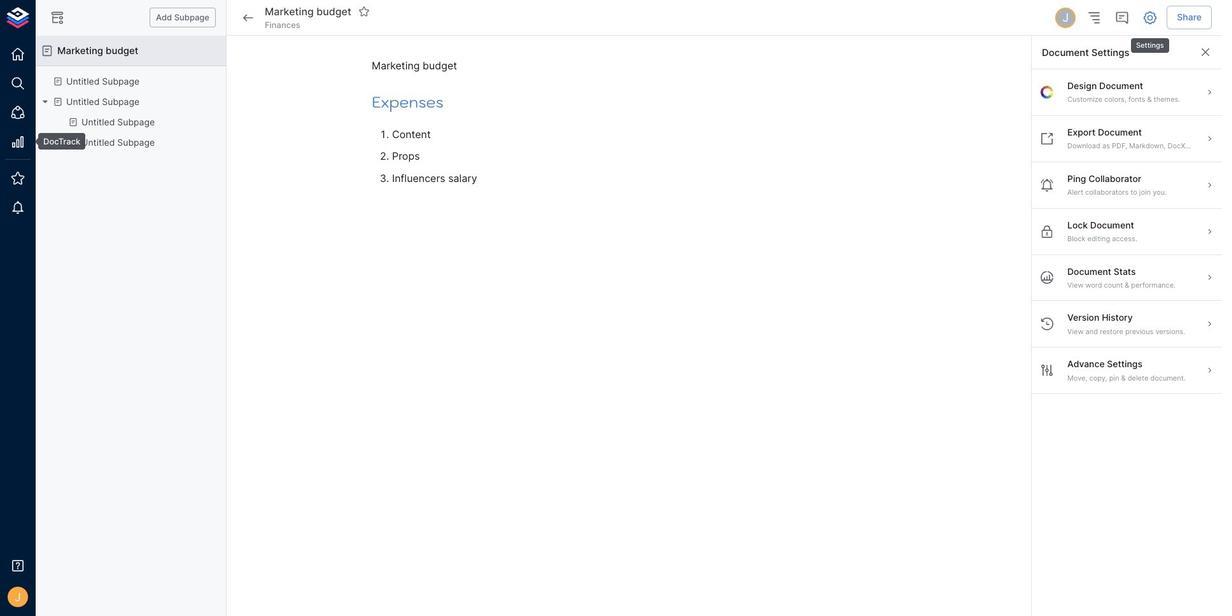 Task type: locate. For each thing, give the bounding box(es) containing it.
hide wiki image
[[50, 10, 65, 25]]

go back image
[[241, 10, 256, 25]]

favorite image
[[359, 6, 370, 17]]

table of contents image
[[1087, 10, 1103, 25]]

1 vertical spatial tooltip
[[29, 133, 86, 150]]

0 vertical spatial tooltip
[[1131, 29, 1171, 54]]

tooltip
[[1131, 29, 1171, 54], [29, 133, 86, 150]]

0 horizontal spatial tooltip
[[29, 133, 86, 150]]



Task type: vqa. For each thing, say whether or not it's contained in the screenshot.
Go Back image
yes



Task type: describe. For each thing, give the bounding box(es) containing it.
1 horizontal spatial tooltip
[[1131, 29, 1171, 54]]

settings image
[[1143, 10, 1159, 25]]

comments image
[[1115, 10, 1131, 25]]



